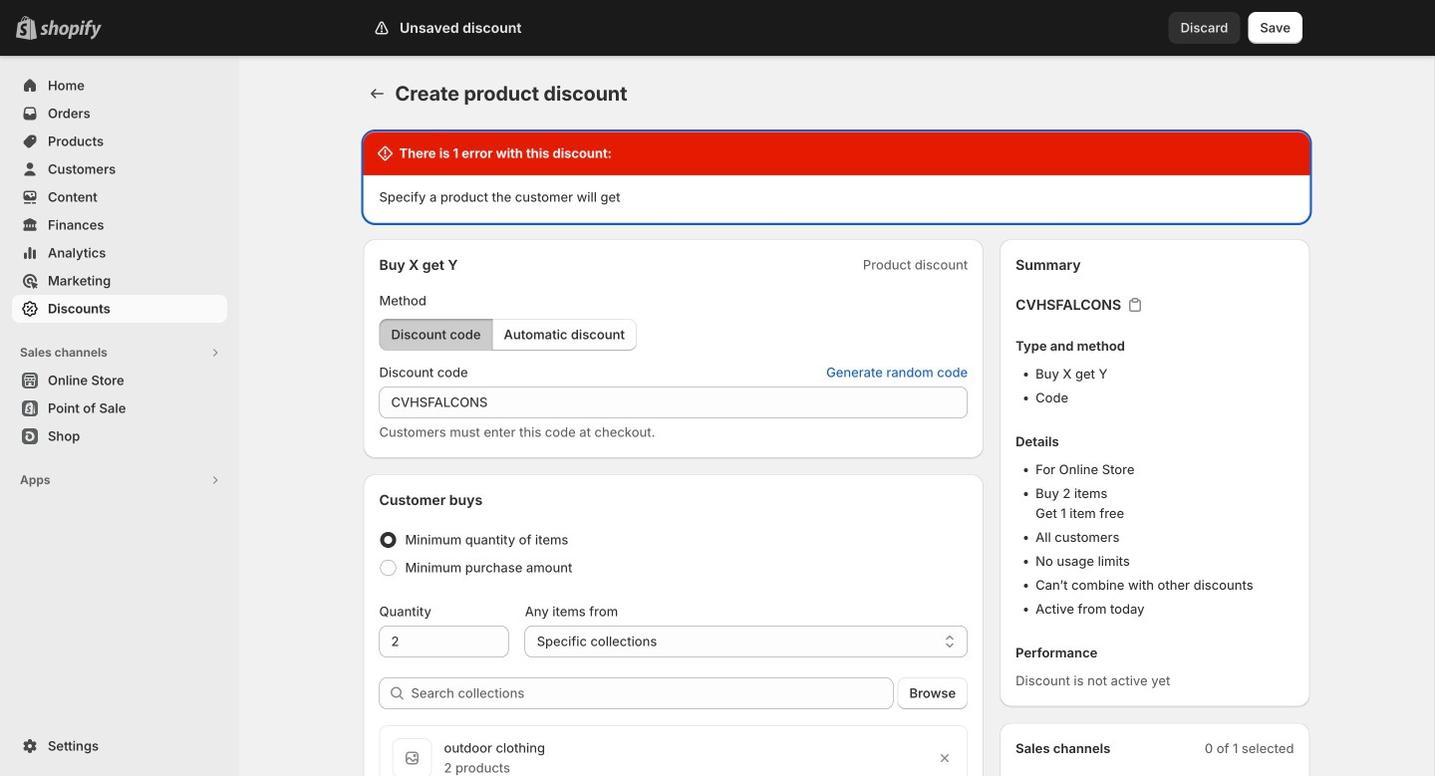 Task type: describe. For each thing, give the bounding box(es) containing it.
shopify image
[[40, 20, 102, 40]]



Task type: vqa. For each thing, say whether or not it's contained in the screenshot.
SEARCH COLLECTIONS text field
yes



Task type: locate. For each thing, give the bounding box(es) containing it.
Search collections text field
[[411, 678, 894, 710]]

None text field
[[379, 626, 509, 658]]

None text field
[[379, 387, 968, 419]]



